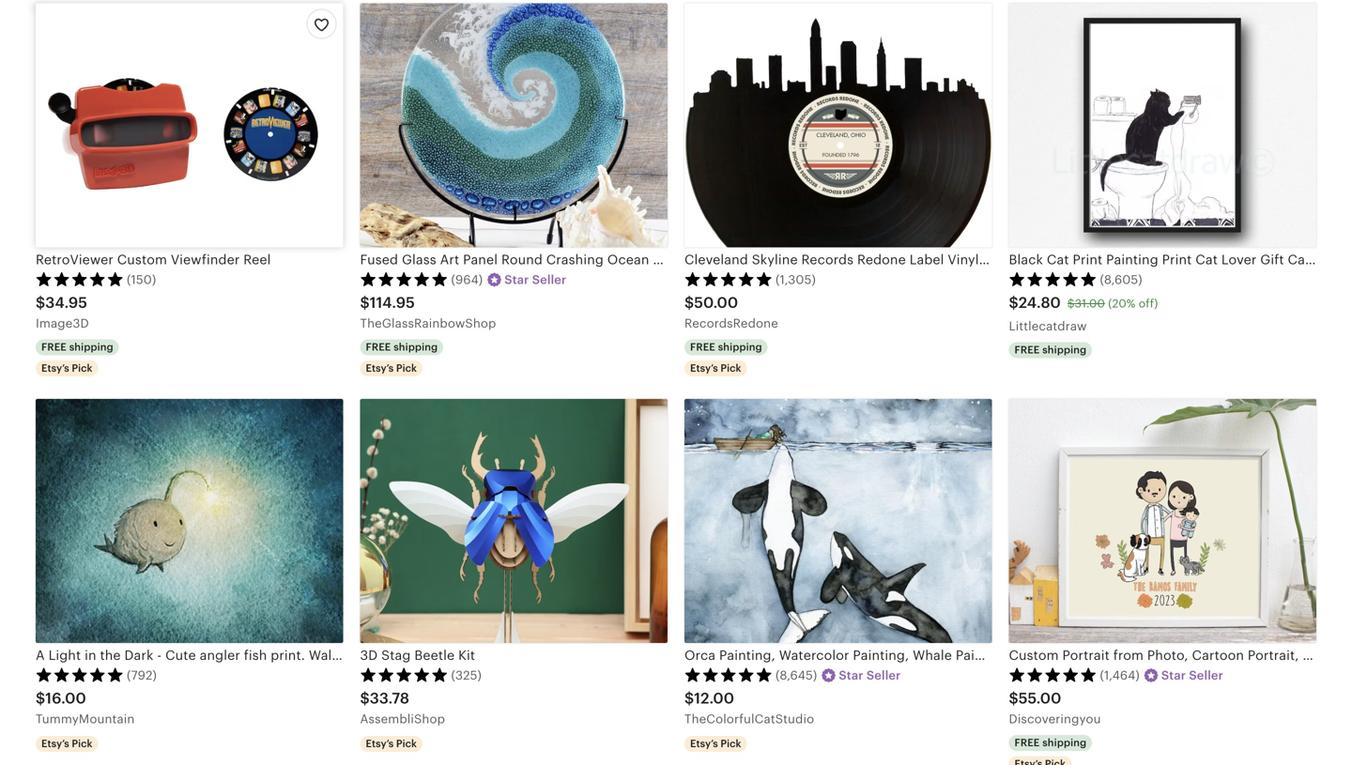 Task type: vqa. For each thing, say whether or not it's contained in the screenshot.
Romantic
no



Task type: locate. For each thing, give the bounding box(es) containing it.
2 horizontal spatial star
[[1161, 668, 1186, 682]]

star seller right (1,464) at the bottom right
[[1161, 668, 1223, 682]]

$ inside $ 16.00 tummymountain
[[36, 690, 45, 707]]

shipping for 34.95
[[69, 341, 113, 353]]

1 horizontal spatial etsy's pick
[[366, 738, 417, 750]]

custom portrait from photo, cartoon portrait, printed family illustration, custom portrait personalized print, gift for him, custom drawing image
[[1009, 399, 1316, 643]]

$ up 'image3d'
[[36, 294, 45, 311]]

viewfinder
[[171, 252, 240, 267]]

star right (8,645)
[[839, 668, 863, 682]]

etsy's down the tummymountain
[[41, 738, 69, 750]]

$ inside '$ 33.78 assemblishop'
[[360, 690, 370, 707]]

5 out of 5 stars image down stag on the left bottom of the page
[[360, 667, 448, 682]]

1 etsy's pick from the left
[[41, 738, 92, 750]]

shipping down theglassrainbowshop
[[394, 341, 438, 353]]

3d
[[360, 648, 378, 663]]

free shipping
[[1014, 344, 1087, 356], [1014, 737, 1087, 749]]

5 out of 5 stars image up 55.00
[[1009, 667, 1097, 682]]

5 out of 5 stars image up 12.00
[[684, 667, 773, 682]]

star for 55.00
[[1161, 668, 1186, 682]]

2 horizontal spatial etsy's pick
[[690, 738, 741, 750]]

2 horizontal spatial seller
[[1189, 668, 1223, 682]]

5 out of 5 stars image
[[36, 271, 124, 286], [360, 271, 448, 286], [684, 271, 773, 286], [1009, 271, 1097, 286], [36, 667, 124, 682], [360, 667, 448, 682], [684, 667, 773, 682], [1009, 667, 1097, 682]]

etsy's
[[41, 362, 69, 374], [366, 362, 394, 374], [690, 362, 718, 374], [41, 738, 69, 750], [366, 738, 394, 750], [690, 738, 718, 750]]

$
[[36, 294, 45, 311], [360, 294, 370, 311], [684, 294, 694, 311], [1009, 294, 1019, 311], [1067, 297, 1075, 310], [36, 690, 45, 707], [360, 690, 370, 707], [684, 690, 694, 707], [1009, 690, 1019, 707]]

free shipping down littlecatdraw in the top right of the page
[[1014, 344, 1087, 356]]

3 etsy's pick from the left
[[690, 738, 741, 750]]

star seller right (8,645)
[[839, 668, 901, 682]]

retroviewer custom viewfinder reel
[[36, 252, 271, 267]]

seller right (8,645)
[[866, 668, 901, 682]]

pick
[[72, 362, 92, 374], [396, 362, 417, 374], [720, 362, 741, 374], [72, 738, 92, 750], [396, 738, 417, 750], [720, 738, 741, 750]]

5 out of 5 stars image up 16.00
[[36, 667, 124, 682]]

5 out of 5 stars image for 55.00
[[1009, 667, 1097, 682]]

$ right 24.80
[[1067, 297, 1075, 310]]

littlecatdraw
[[1009, 319, 1087, 333]]

$ 33.78 assemblishop
[[360, 690, 445, 726]]

114.95
[[370, 294, 415, 311]]

5 out of 5 stars image up 114.95
[[360, 271, 448, 286]]

retroviewer custom viewfinder reel image
[[36, 3, 343, 247]]

seller for 55.00
[[1189, 668, 1223, 682]]

$ 114.95 theglassrainbowshop
[[360, 294, 496, 331]]

$ inside $ 12.00 thecolorfulcatstudio
[[684, 690, 694, 707]]

1 horizontal spatial star
[[839, 668, 863, 682]]

12.00
[[694, 690, 734, 707]]

etsy's pick
[[41, 738, 92, 750], [366, 738, 417, 750], [690, 738, 741, 750]]

0 vertical spatial free shipping
[[1014, 344, 1087, 356]]

free shipping etsy's pick down theglassrainbowshop
[[366, 341, 438, 374]]

etsy's pick down thecolorfulcatstudio
[[690, 738, 741, 750]]

1 free shipping from the top
[[1014, 344, 1087, 356]]

free shipping etsy's pick down recordsredone
[[690, 341, 762, 374]]

free shipping for littlecatdraw
[[1014, 344, 1087, 356]]

5 out of 5 stars image for 50.00
[[684, 271, 773, 286]]

$ inside $ 55.00 discoveringyou
[[1009, 690, 1019, 707]]

1 free shipping etsy's pick from the left
[[41, 341, 113, 374]]

free
[[41, 341, 67, 353], [366, 341, 391, 353], [690, 341, 715, 353], [1014, 344, 1040, 356], [1014, 737, 1040, 749]]

2 free shipping etsy's pick from the left
[[366, 341, 438, 374]]

shipping for 50.00
[[718, 341, 762, 353]]

5 out of 5 stars image up 50.00 on the top right of the page
[[684, 271, 773, 286]]

$ for 33.78
[[360, 690, 370, 707]]

etsy's pick for 16.00
[[41, 738, 92, 750]]

$ inside $ 34.95 image3d
[[36, 294, 45, 311]]

etsy's down 'image3d'
[[41, 362, 69, 374]]

fused glass art panel round crashing ocean waves | rolling breaking wave sea blue glass | beach surf theme | unique birthday gifts image
[[360, 3, 668, 247]]

$ for 16.00
[[36, 690, 45, 707]]

star for 114.95
[[504, 273, 529, 287]]

star seller
[[504, 273, 567, 287], [839, 668, 901, 682], [1161, 668, 1223, 682]]

2 horizontal spatial free shipping etsy's pick
[[690, 341, 762, 374]]

shipping down recordsredone
[[718, 341, 762, 353]]

shipping down 'image3d'
[[69, 341, 113, 353]]

$ 55.00 discoveringyou
[[1009, 690, 1101, 726]]

image3d
[[36, 317, 89, 331]]

pick down 'image3d'
[[72, 362, 92, 374]]

(325)
[[451, 668, 482, 682]]

2 free shipping from the top
[[1014, 737, 1087, 749]]

custom
[[117, 252, 167, 267]]

$ up assemblishop
[[360, 690, 370, 707]]

0 horizontal spatial star
[[504, 273, 529, 287]]

star for 12.00
[[839, 668, 863, 682]]

star seller for 114.95
[[504, 273, 567, 287]]

$ inside $ 114.95 theglassrainbowshop
[[360, 294, 370, 311]]

5 out of 5 stars image up 24.80
[[1009, 271, 1097, 286]]

recordsredone
[[684, 317, 778, 331]]

2 horizontal spatial star seller
[[1161, 668, 1223, 682]]

seller right (964)
[[532, 273, 567, 287]]

star
[[504, 273, 529, 287], [839, 668, 863, 682], [1161, 668, 1186, 682]]

34.95
[[45, 294, 87, 311]]

seller
[[532, 273, 567, 287], [866, 668, 901, 682], [1189, 668, 1223, 682]]

free shipping etsy's pick for 34.95
[[41, 341, 113, 374]]

0 horizontal spatial free shipping etsy's pick
[[41, 341, 113, 374]]

5 out of 5 stars image for 12.00
[[684, 667, 773, 682]]

seller right (1,464) at the bottom right
[[1189, 668, 1223, 682]]

free down 114.95
[[366, 341, 391, 353]]

3d stag beetle kit image
[[360, 399, 668, 643]]

$ up thecolorfulcatstudio
[[684, 690, 694, 707]]

1 vertical spatial free shipping
[[1014, 737, 1087, 749]]

(1,305)
[[776, 273, 816, 287]]

0 horizontal spatial star seller
[[504, 273, 567, 287]]

free down 'image3d'
[[41, 341, 67, 353]]

discoveringyou
[[1009, 712, 1101, 726]]

0 horizontal spatial seller
[[532, 273, 567, 287]]

free for 114.95
[[366, 341, 391, 353]]

$ up theglassrainbowshop
[[360, 294, 370, 311]]

$ up littlecatdraw in the top right of the page
[[1009, 294, 1019, 311]]

stag
[[381, 648, 411, 663]]

free shipping etsy's pick
[[41, 341, 113, 374], [366, 341, 438, 374], [690, 341, 762, 374]]

free shipping etsy's pick down 'image3d'
[[41, 341, 113, 374]]

star right (1,464) at the bottom right
[[1161, 668, 1186, 682]]

a light in the dark - cute angler fish print. wall decor full of hope, happiness, & encouragement. kawaii fish art of a happy sea monster. image
[[36, 399, 343, 643]]

55.00
[[1019, 690, 1061, 707]]

50.00
[[694, 294, 738, 311]]

(964)
[[451, 273, 483, 287]]

theglassrainbowshop
[[360, 317, 496, 331]]

etsy's down 12.00
[[690, 738, 718, 750]]

2 etsy's pick from the left
[[366, 738, 417, 750]]

5 out of 5 stars image for 33.78
[[360, 667, 448, 682]]

kit
[[458, 648, 475, 663]]

$ for 34.95
[[36, 294, 45, 311]]

$ up recordsredone
[[684, 294, 694, 311]]

etsy's pick down the tummymountain
[[41, 738, 92, 750]]

free shipping down discoveringyou
[[1014, 737, 1087, 749]]

pick down recordsredone
[[720, 362, 741, 374]]

off)
[[1139, 297, 1158, 310]]

5 out of 5 stars image down retroviewer
[[36, 271, 124, 286]]

etsy's pick down assemblishop
[[366, 738, 417, 750]]

1 horizontal spatial star seller
[[839, 668, 901, 682]]

1 horizontal spatial free shipping etsy's pick
[[366, 341, 438, 374]]

$ up discoveringyou
[[1009, 690, 1019, 707]]

5 out of 5 stars image for 114.95
[[360, 271, 448, 286]]

3 free shipping etsy's pick from the left
[[690, 341, 762, 374]]

pick down the tummymountain
[[72, 738, 92, 750]]

free down recordsredone
[[690, 341, 715, 353]]

shipping
[[69, 341, 113, 353], [394, 341, 438, 353], [718, 341, 762, 353], [1042, 344, 1087, 356], [1042, 737, 1087, 749]]

(792)
[[127, 668, 157, 682]]

$ inside $ 50.00 recordsredone
[[684, 294, 694, 311]]

star right (964)
[[504, 273, 529, 287]]

(8,645)
[[776, 668, 817, 682]]

star seller right (964)
[[504, 273, 567, 287]]

assemblishop
[[360, 712, 445, 726]]

0 horizontal spatial etsy's pick
[[41, 738, 92, 750]]

$ up the tummymountain
[[36, 690, 45, 707]]



Task type: describe. For each thing, give the bounding box(es) containing it.
$ 34.95 image3d
[[36, 294, 89, 331]]

pick down assemblishop
[[396, 738, 417, 750]]

free down littlecatdraw in the top right of the page
[[1014, 344, 1040, 356]]

5 out of 5 stars image for 34.95
[[36, 271, 124, 286]]

orca painting, watercolor painting, whale painting, orca and girl, killer whale, whale nursery, whale print, boy and girl versions available image
[[684, 399, 992, 643]]

$ 16.00 tummymountain
[[36, 690, 135, 726]]

black cat print painting print cat lover gift cat decor cat art decor wall art home decor cat lover gift unframed select your print image
[[1009, 3, 1316, 247]]

shipping down discoveringyou
[[1042, 737, 1087, 749]]

pick down thecolorfulcatstudio
[[720, 738, 741, 750]]

reel
[[243, 252, 271, 267]]

(1,464)
[[1100, 668, 1140, 682]]

etsy's pick for 33.78
[[366, 738, 417, 750]]

$ for 24.80
[[1009, 294, 1019, 311]]

(20%
[[1108, 297, 1136, 310]]

(8,605)
[[1100, 273, 1142, 287]]

etsy's down recordsredone
[[690, 362, 718, 374]]

1 horizontal spatial seller
[[866, 668, 901, 682]]

cleveland skyline records redone label vinyl record wall art - unique gift - birthday holiday christmas wedding image
[[684, 3, 992, 247]]

$ for 12.00
[[684, 690, 694, 707]]

16.00
[[45, 690, 86, 707]]

$ for 50.00
[[684, 294, 694, 311]]

24.80
[[1019, 294, 1061, 311]]

free for 34.95
[[41, 341, 67, 353]]

shipping for 114.95
[[394, 341, 438, 353]]

pick down theglassrainbowshop
[[396, 362, 417, 374]]

seller for 114.95
[[532, 273, 567, 287]]

star seller for 55.00
[[1161, 668, 1223, 682]]

free down discoveringyou
[[1014, 737, 1040, 749]]

33.78
[[370, 690, 409, 707]]

free for 50.00
[[690, 341, 715, 353]]

shipping down littlecatdraw in the top right of the page
[[1042, 344, 1087, 356]]

$ for 114.95
[[360, 294, 370, 311]]

thecolorfulcatstudio
[[684, 712, 814, 726]]

etsy's down assemblishop
[[366, 738, 394, 750]]

free shipping for discoveringyou
[[1014, 737, 1087, 749]]

5 out of 5 stars image for 16.00
[[36, 667, 124, 682]]

free shipping etsy's pick for 114.95
[[366, 341, 438, 374]]

3d stag beetle kit
[[360, 648, 475, 663]]

etsy's down theglassrainbowshop
[[366, 362, 394, 374]]

(150)
[[127, 273, 156, 287]]

free shipping etsy's pick for 50.00
[[690, 341, 762, 374]]

$ 12.00 thecolorfulcatstudio
[[684, 690, 814, 726]]

etsy's pick for 12.00
[[690, 738, 741, 750]]

$ 24.80 $ 31.00 (20% off)
[[1009, 294, 1158, 311]]

$ 50.00 recordsredone
[[684, 294, 778, 331]]

31.00
[[1075, 297, 1105, 310]]

$ inside $ 24.80 $ 31.00 (20% off)
[[1067, 297, 1075, 310]]

beetle
[[414, 648, 455, 663]]

$ for 55.00
[[1009, 690, 1019, 707]]

retroviewer
[[36, 252, 114, 267]]

tummymountain
[[36, 712, 135, 726]]



